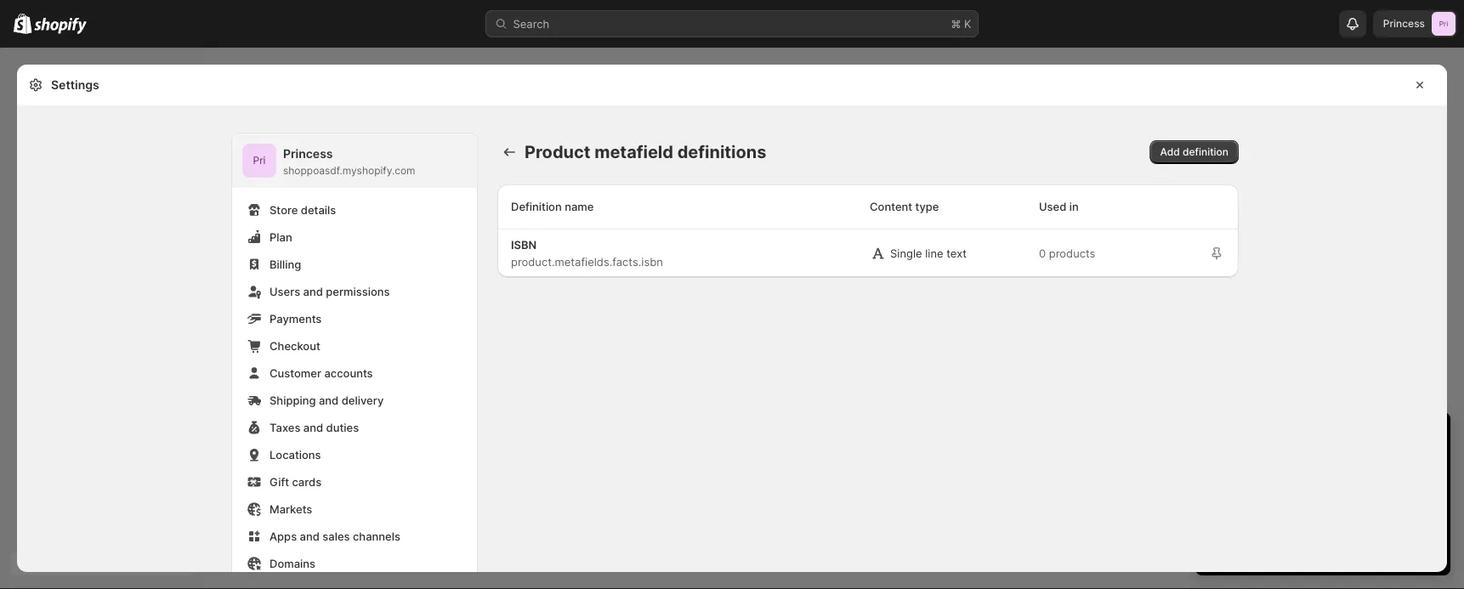 Task type: vqa. For each thing, say whether or not it's contained in the screenshot.
the middle new
no



Task type: describe. For each thing, give the bounding box(es) containing it.
permissions
[[326, 285, 390, 298]]

shipping and delivery link
[[242, 389, 467, 412]]

content type
[[870, 200, 939, 213]]

gift
[[270, 475, 289, 488]]

princess for princess shoppoasdf.myshopify.com
[[283, 147, 333, 161]]

definition
[[511, 200, 562, 213]]

products
[[1049, 247, 1095, 260]]

in
[[1069, 200, 1079, 213]]

store details link
[[242, 198, 467, 222]]

princess image
[[242, 144, 276, 178]]

apps and sales channels link
[[242, 525, 467, 548]]

definition
[[1183, 146, 1229, 158]]

⌘
[[951, 17, 961, 30]]

used
[[1039, 200, 1067, 213]]

type
[[915, 200, 939, 213]]

checkout link
[[242, 334, 467, 358]]

metafield
[[595, 142, 673, 162]]

princess shoppoasdf.myshopify.com
[[283, 147, 415, 177]]

users and permissions
[[270, 285, 390, 298]]

payments link
[[242, 307, 467, 331]]

add
[[1160, 146, 1180, 158]]

locations link
[[242, 443, 467, 467]]

and for users
[[303, 285, 323, 298]]

shopify image
[[14, 13, 32, 34]]

markets link
[[242, 497, 467, 521]]

accounts
[[324, 366, 373, 380]]

single line text
[[890, 247, 967, 260]]

users
[[270, 285, 300, 298]]

customer accounts link
[[242, 361, 467, 385]]

add definition
[[1160, 146, 1229, 158]]

shipping and delivery
[[270, 394, 384, 407]]

text
[[947, 247, 967, 260]]

definitions
[[677, 142, 767, 162]]

cards
[[292, 475, 322, 488]]

channels
[[353, 530, 400, 543]]

apps
[[270, 530, 297, 543]]

used in
[[1039, 200, 1079, 213]]

isbn
[[511, 238, 537, 251]]

checkout
[[270, 339, 320, 352]]

⌘ k
[[951, 17, 971, 30]]

customer accounts
[[270, 366, 373, 380]]

store details
[[270, 203, 336, 216]]

content
[[870, 200, 913, 213]]

product metafield definitions
[[525, 142, 767, 162]]

sales
[[323, 530, 350, 543]]

gift cards
[[270, 475, 322, 488]]

domains link
[[242, 552, 467, 576]]

line
[[925, 247, 943, 260]]



Task type: locate. For each thing, give the bounding box(es) containing it.
add definition link
[[1150, 140, 1239, 164]]

taxes
[[270, 421, 300, 434]]

1 horizontal spatial princess
[[1383, 17, 1425, 30]]

apps and sales channels
[[270, 530, 400, 543]]

and
[[303, 285, 323, 298], [319, 394, 339, 407], [303, 421, 323, 434], [300, 530, 320, 543]]

princess left princess icon at the top
[[1383, 17, 1425, 30]]

product
[[525, 142, 591, 162]]

0 horizontal spatial princess
[[283, 147, 333, 161]]

locations
[[270, 448, 321, 461]]

isbn link
[[511, 238, 537, 251]]

shoppoasdf.myshopify.com
[[283, 165, 415, 177]]

isbn product.metafields.facts.isbn
[[511, 238, 663, 268]]

princess
[[1383, 17, 1425, 30], [283, 147, 333, 161]]

users and permissions link
[[242, 280, 467, 304]]

princess inside princess shoppoasdf.myshopify.com
[[283, 147, 333, 161]]

shopify image
[[34, 17, 87, 34]]

settings
[[51, 78, 99, 92]]

plan link
[[242, 225, 467, 249]]

delivery
[[342, 394, 384, 407]]

definition name
[[511, 200, 594, 213]]

domains
[[270, 557, 316, 570]]

0
[[1039, 247, 1046, 260]]

1 day left in your trial element
[[1196, 457, 1451, 576]]

gift cards link
[[242, 470, 467, 494]]

pri button
[[242, 144, 276, 178]]

store
[[270, 203, 298, 216]]

plan
[[270, 230, 292, 244]]

settings dialog
[[17, 65, 1447, 589]]

0 vertical spatial princess
[[1383, 17, 1425, 30]]

taxes and duties
[[270, 421, 359, 434]]

product.metafields.facts.isbn
[[511, 255, 663, 268]]

1 vertical spatial princess
[[283, 147, 333, 161]]

details
[[301, 203, 336, 216]]

princess up shoppoasdf.myshopify.com
[[283, 147, 333, 161]]

single
[[890, 247, 922, 260]]

princess image
[[1432, 12, 1456, 36]]

billing
[[270, 258, 301, 271]]

and down customer accounts
[[319, 394, 339, 407]]

taxes and duties link
[[242, 416, 467, 440]]

billing link
[[242, 253, 467, 276]]

princess for princess
[[1383, 17, 1425, 30]]

name
[[565, 200, 594, 213]]

duties
[[326, 421, 359, 434]]

0 products
[[1039, 247, 1095, 260]]

customer
[[270, 366, 321, 380]]

payments
[[270, 312, 322, 325]]

and for apps
[[300, 530, 320, 543]]

shop settings menu element
[[232, 133, 477, 589]]

and for shipping
[[319, 394, 339, 407]]

and for taxes
[[303, 421, 323, 434]]

shipping
[[270, 394, 316, 407]]

and right taxes
[[303, 421, 323, 434]]

search
[[513, 17, 550, 30]]

and right users
[[303, 285, 323, 298]]

k
[[964, 17, 971, 30]]

dialog
[[1454, 65, 1464, 572]]

and right 'apps'
[[300, 530, 320, 543]]

markets
[[270, 503, 312, 516]]



